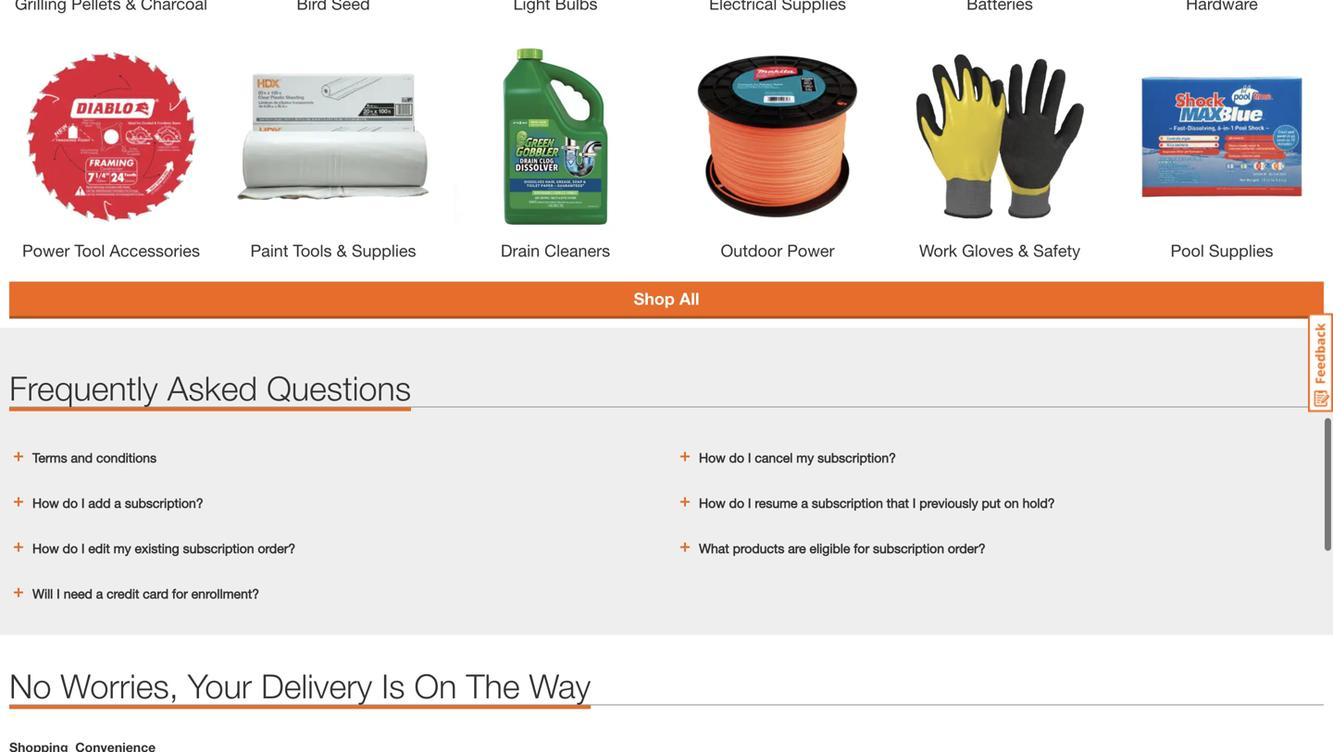 Task type: locate. For each thing, give the bounding box(es) containing it.
do left 'cancel'
[[729, 451, 744, 466]]

0 vertical spatial my
[[797, 451, 814, 466]]

how up will
[[32, 541, 59, 557]]

& left safety
[[1018, 241, 1029, 261]]

power
[[22, 241, 70, 261], [787, 241, 835, 261]]

a
[[114, 496, 121, 511], [801, 496, 808, 511], [96, 587, 103, 602]]

conditions
[[96, 451, 157, 466]]

how for how do i cancel my subscription?
[[699, 451, 726, 466]]

on
[[1005, 496, 1019, 511]]

for right card
[[172, 587, 188, 602]]

all
[[680, 289, 700, 309]]

for right eligible
[[854, 541, 870, 557]]

1 horizontal spatial supplies
[[1209, 241, 1274, 261]]

2 power from the left
[[787, 241, 835, 261]]

paint tools & supplies image
[[232, 35, 435, 239]]

add
[[88, 496, 111, 511]]

do left the edit
[[63, 541, 78, 557]]

i left 'cancel'
[[748, 451, 751, 466]]

do left the add
[[63, 496, 78, 511]]

1 vertical spatial my
[[114, 541, 131, 557]]

do
[[729, 451, 744, 466], [63, 496, 78, 511], [729, 496, 744, 511], [63, 541, 78, 557]]

i left resume
[[748, 496, 751, 511]]

0 horizontal spatial for
[[172, 587, 188, 602]]

0 horizontal spatial supplies
[[352, 241, 416, 261]]

how do i add a subscription?
[[32, 496, 203, 511]]

2 horizontal spatial a
[[801, 496, 808, 511]]

drain cleaners
[[501, 241, 610, 261]]

supplies right the pool
[[1209, 241, 1274, 261]]

1 horizontal spatial for
[[854, 541, 870, 557]]

1 horizontal spatial &
[[1018, 241, 1029, 261]]

shop all link
[[9, 282, 1324, 316]]

subscription?
[[818, 451, 896, 466], [125, 496, 203, 511]]

what products are eligible for subscription order?
[[699, 541, 986, 557]]

0 horizontal spatial order?
[[258, 541, 296, 557]]

2 & from the left
[[1018, 241, 1029, 261]]

how down terms
[[32, 496, 59, 511]]

how left 'cancel'
[[699, 451, 726, 466]]

do left resume
[[729, 496, 744, 511]]

do for cancel
[[729, 451, 744, 466]]

safety
[[1034, 241, 1081, 261]]

work
[[919, 241, 958, 261]]

shop all
[[634, 289, 700, 309]]

1 horizontal spatial order?
[[948, 541, 986, 557]]

0 horizontal spatial my
[[114, 541, 131, 557]]

delivery
[[261, 667, 372, 706]]

1 horizontal spatial power
[[787, 241, 835, 261]]

how up 'what'
[[699, 496, 726, 511]]

your
[[188, 667, 252, 706]]

i
[[748, 451, 751, 466], [81, 496, 85, 511], [748, 496, 751, 511], [913, 496, 916, 511], [81, 541, 85, 557], [57, 587, 60, 602]]

& for supplies
[[337, 241, 347, 261]]

no
[[9, 667, 51, 706]]

a right the add
[[114, 496, 121, 511]]

1 horizontal spatial subscription?
[[818, 451, 896, 466]]

gloves
[[962, 241, 1014, 261]]

0 vertical spatial subscription?
[[818, 451, 896, 466]]

do for add
[[63, 496, 78, 511]]

for
[[854, 541, 870, 557], [172, 587, 188, 602]]

how for how do i edit my existing subscription order?
[[32, 541, 59, 557]]

& for safety
[[1018, 241, 1029, 261]]

terms
[[32, 451, 67, 466]]

how
[[699, 451, 726, 466], [32, 496, 59, 511], [699, 496, 726, 511], [32, 541, 59, 557]]

&
[[337, 241, 347, 261], [1018, 241, 1029, 261]]

i for how do i add a subscription?
[[81, 496, 85, 511]]

supplies
[[352, 241, 416, 261], [1209, 241, 1274, 261]]

2 supplies from the left
[[1209, 241, 1274, 261]]

drain
[[501, 241, 540, 261]]

1 & from the left
[[337, 241, 347, 261]]

how for how do i resume a subscription that i previously put on hold?
[[699, 496, 726, 511]]

asked
[[167, 369, 257, 408]]

work gloves & safety image
[[898, 35, 1102, 239]]

subscription up what products are eligible for subscription order?
[[812, 496, 883, 511]]

accessories
[[110, 241, 200, 261]]

tools
[[293, 241, 332, 261]]

1 vertical spatial for
[[172, 587, 188, 602]]

order? up enrollment?
[[258, 541, 296, 557]]

0 horizontal spatial power
[[22, 241, 70, 261]]

order? down previously
[[948, 541, 986, 557]]

i left the edit
[[81, 541, 85, 557]]

credit
[[107, 587, 139, 602]]

a right resume
[[801, 496, 808, 511]]

0 horizontal spatial subscription?
[[125, 496, 203, 511]]

drain chemicals image
[[454, 35, 657, 239]]

i for how do i edit my existing subscription order?
[[81, 541, 85, 557]]

paint
[[250, 241, 288, 261]]

subscription for how
[[812, 496, 883, 511]]

is
[[382, 667, 405, 706]]

outdoor
[[721, 241, 783, 261]]

subscription? up the how do i resume a subscription that i previously put on hold?
[[818, 451, 896, 466]]

power left tool
[[22, 241, 70, 261]]

put
[[982, 496, 1001, 511]]

i right will
[[57, 587, 60, 602]]

& right tools
[[337, 241, 347, 261]]

power tool accessories link
[[22, 241, 200, 261]]

my
[[797, 451, 814, 466], [114, 541, 131, 557]]

how do i resume a subscription that i previously put on hold?
[[699, 496, 1055, 511]]

supplies right tools
[[352, 241, 416, 261]]

subscription? up how do i edit my existing subscription order?
[[125, 496, 203, 511]]

paint tools & supplies
[[250, 241, 416, 261]]

order?
[[258, 541, 296, 557], [948, 541, 986, 557]]

1 horizontal spatial a
[[114, 496, 121, 511]]

drain cleaners link
[[501, 241, 610, 261]]

power right "outdoor"
[[787, 241, 835, 261]]

0 horizontal spatial &
[[337, 241, 347, 261]]

my for subscription?
[[797, 451, 814, 466]]

pool supplies link
[[1171, 241, 1274, 261]]

tool
[[74, 241, 105, 261]]

a right need
[[96, 587, 103, 602]]

my right 'cancel'
[[797, 451, 814, 466]]

feedback link image
[[1308, 313, 1333, 413]]

1 horizontal spatial my
[[797, 451, 814, 466]]

i for how do i resume a subscription that i previously put on hold?
[[748, 496, 751, 511]]

will i need a credit card for enrollment?
[[32, 587, 259, 602]]

cleaners
[[545, 241, 610, 261]]

subscription for what
[[873, 541, 945, 557]]

a for subscription
[[801, 496, 808, 511]]

subscription down that on the bottom of page
[[873, 541, 945, 557]]

what
[[699, 541, 729, 557]]

cancel
[[755, 451, 793, 466]]

will
[[32, 587, 53, 602]]

i right that on the bottom of page
[[913, 496, 916, 511]]

power tool accessories image
[[9, 35, 213, 239]]

on
[[414, 667, 457, 706]]

edit
[[88, 541, 110, 557]]

1 vertical spatial subscription?
[[125, 496, 203, 511]]

i left the add
[[81, 496, 85, 511]]

my right the edit
[[114, 541, 131, 557]]

subscription
[[812, 496, 883, 511], [183, 541, 254, 557], [873, 541, 945, 557]]

work gloves & safety
[[919, 241, 1081, 261]]



Task type: vqa. For each thing, say whether or not it's contained in the screenshot.
Work at right
yes



Task type: describe. For each thing, give the bounding box(es) containing it.
terms and conditions
[[32, 451, 157, 466]]

0 horizontal spatial a
[[96, 587, 103, 602]]

0 vertical spatial for
[[854, 541, 870, 557]]

previously
[[920, 496, 978, 511]]

outdoor power
[[721, 241, 835, 261]]

existing
[[135, 541, 179, 557]]

1 order? from the left
[[258, 541, 296, 557]]

card
[[143, 587, 169, 602]]

do for resume
[[729, 496, 744, 511]]

subscription up enrollment?
[[183, 541, 254, 557]]

subscription? for how do i add a subscription?
[[125, 496, 203, 511]]

subscription? for how do i cancel my subscription?
[[818, 451, 896, 466]]

1 power from the left
[[22, 241, 70, 261]]

a for subscription?
[[114, 496, 121, 511]]

products
[[733, 541, 785, 557]]

frequently
[[9, 369, 158, 408]]

work gloves & safety link
[[919, 241, 1081, 261]]

worries,
[[61, 667, 178, 706]]

2 order? from the left
[[948, 541, 986, 557]]

1 supplies from the left
[[352, 241, 416, 261]]

hold?
[[1023, 496, 1055, 511]]

eligible
[[810, 541, 850, 557]]

pool supplies
[[1171, 241, 1274, 261]]

do for edit
[[63, 541, 78, 557]]

frequently asked questions
[[9, 369, 411, 408]]

no worries, your delivery is on the way
[[9, 667, 591, 706]]

need
[[64, 587, 92, 602]]

my for existing
[[114, 541, 131, 557]]

way
[[529, 667, 591, 706]]

how for how do i add a subscription?
[[32, 496, 59, 511]]

shop
[[634, 289, 675, 309]]

are
[[788, 541, 806, 557]]

outdoor power image
[[676, 35, 880, 239]]

how do i edit my existing subscription order?
[[32, 541, 296, 557]]

outdoor power link
[[721, 241, 835, 261]]

pool supplies image
[[1120, 35, 1324, 239]]

power tool accessories
[[22, 241, 200, 261]]

how do i cancel my subscription?
[[699, 451, 896, 466]]

paint tools & supplies link
[[250, 241, 416, 261]]

i for how do i cancel my subscription?
[[748, 451, 751, 466]]

enrollment?
[[191, 587, 259, 602]]

pool
[[1171, 241, 1205, 261]]

the
[[466, 667, 520, 706]]

resume
[[755, 496, 798, 511]]

questions
[[267, 369, 411, 408]]

and
[[71, 451, 93, 466]]

that
[[887, 496, 909, 511]]



